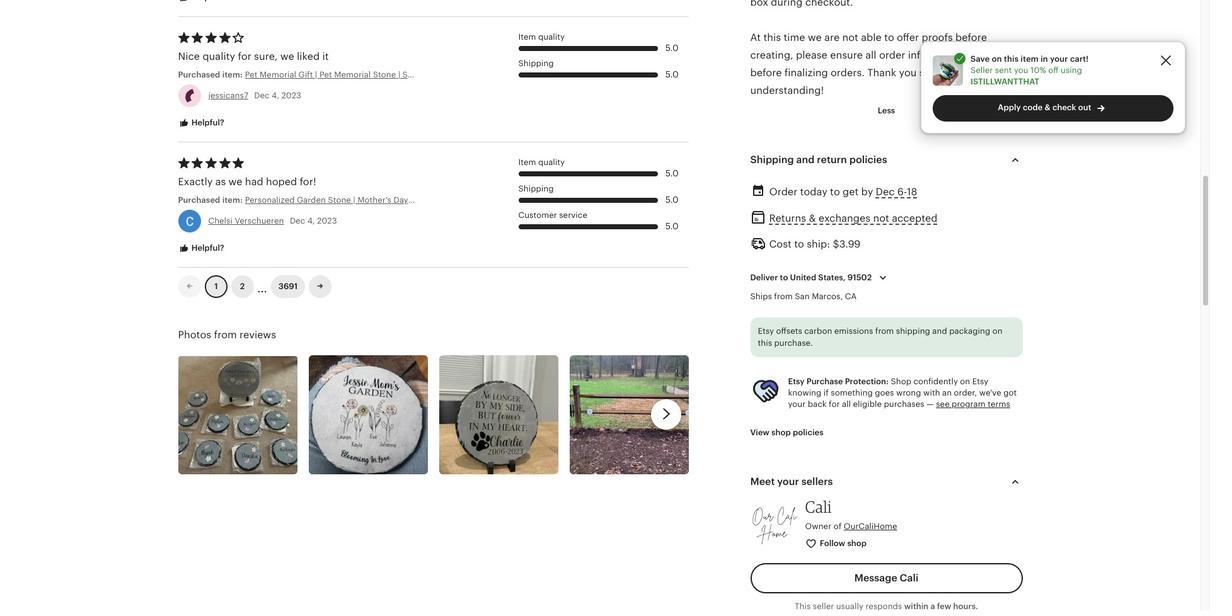 Task type: describe. For each thing, give the bounding box(es) containing it.
returns
[[770, 212, 807, 224]]

united
[[790, 273, 817, 282]]

time
[[784, 31, 806, 43]]

back
[[808, 400, 827, 409]]

offer
[[897, 31, 919, 43]]

correct
[[977, 49, 1013, 61]]

for!
[[300, 176, 316, 188]]

purchased item: for as
[[178, 196, 245, 205]]

message cali
[[855, 572, 919, 584]]

0 vertical spatial 2023
[[281, 91, 301, 100]]

cart!
[[1071, 54, 1089, 64]]

is
[[967, 49, 975, 61]]

ourcalihome link
[[844, 522, 898, 532]]

dec 6-18 button
[[876, 183, 918, 202]]

cost to ship: $ 3.99
[[770, 238, 861, 250]]

policies inside dropdown button
[[850, 154, 888, 166]]

item for exactly as we had hoped for!
[[519, 157, 536, 167]]

this inside at this time we are not able to offer proofs before creating, please ensure all order information is correct before finalizing orders. thank you so much for your understanding!
[[764, 31, 781, 43]]

to inside at this time we are not able to offer proofs before creating, please ensure all order information is correct before finalizing orders. thank you so much for your understanding!
[[885, 31, 895, 43]]

shop for follow
[[848, 539, 867, 549]]

off
[[1049, 66, 1059, 75]]

1 link
[[205, 275, 227, 298]]

shipping and return policies button
[[739, 145, 1034, 175]]

your inside save on this item in your cart! seller sent you 10% off using istillwantthat
[[1051, 54, 1069, 64]]

knowing
[[788, 388, 822, 398]]

sellers
[[802, 476, 833, 488]]

view
[[751, 428, 770, 438]]

meet your sellers button
[[739, 467, 1034, 498]]

2
[[240, 282, 245, 291]]

accepted
[[892, 212, 938, 224]]

all inside at this time we are not able to offer proofs before creating, please ensure all order information is correct before finalizing orders. thank you so much for your understanding!
[[866, 49, 877, 61]]

follow shop link
[[796, 533, 878, 556]]

your inside shop confidently on etsy knowing if something goes wrong with an order, we've got your back for all eligible purchases —
[[788, 400, 806, 409]]

all inside shop confidently on etsy knowing if something goes wrong with an order, we've got your back for all eligible purchases —
[[842, 400, 851, 409]]

it
[[322, 51, 329, 63]]

usually
[[836, 602, 864, 611]]

3.99
[[840, 238, 861, 250]]

to right cost
[[795, 238, 804, 250]]

on inside etsy offsets carbon emissions from shipping and packaging on this purchase.
[[993, 326, 1003, 336]]

$
[[833, 238, 840, 250]]

apply
[[998, 103, 1021, 112]]

chelsi verschueren link
[[208, 216, 284, 226]]

and inside dropdown button
[[797, 154, 815, 166]]

4 5.0 from the top
[[666, 195, 679, 205]]

order,
[[954, 388, 978, 398]]

save
[[971, 54, 990, 64]]

cali owner of ourcalihome
[[805, 498, 898, 532]]

purchased for exactly
[[178, 196, 220, 205]]

this seller usually responds within a few hours.
[[795, 602, 979, 611]]

able
[[861, 31, 882, 43]]

offsets
[[776, 326, 803, 336]]

cali inside cali owner of ourcalihome
[[805, 498, 832, 517]]

message cali button
[[751, 563, 1023, 594]]

code
[[1023, 103, 1043, 112]]

by
[[862, 186, 873, 198]]

purchase.
[[775, 339, 813, 348]]

proofs
[[922, 31, 953, 43]]

states,
[[819, 273, 846, 282]]

for inside shop confidently on etsy knowing if something goes wrong with an order, we've got your back for all eligible purchases —
[[829, 400, 840, 409]]

responds
[[866, 602, 902, 611]]

purchased for nice
[[178, 70, 220, 80]]

so
[[920, 67, 931, 79]]

packaging
[[950, 326, 991, 336]]

out
[[1079, 103, 1092, 112]]

nice quality for sure, we liked it
[[178, 51, 329, 63]]

goes
[[875, 388, 894, 398]]

jessicans7
[[208, 91, 248, 100]]

seller
[[971, 66, 993, 75]]

to left get
[[830, 186, 840, 198]]

photos
[[178, 329, 211, 341]]

message
[[855, 572, 898, 584]]

as
[[215, 176, 226, 188]]

hours.
[[954, 602, 979, 611]]

meet your sellers
[[751, 476, 833, 488]]

purchased item: for quality
[[178, 70, 245, 80]]

1
[[214, 282, 218, 291]]

item: for for
[[222, 70, 243, 80]]

cali image
[[751, 501, 798, 549]]

liked
[[297, 51, 320, 63]]

customer service
[[519, 210, 588, 220]]

san
[[795, 292, 810, 301]]

3691
[[279, 282, 298, 291]]

0 vertical spatial dec
[[254, 91, 270, 100]]

apply code & check out link
[[933, 95, 1174, 122]]

5 5.0 from the top
[[666, 221, 679, 231]]

shop
[[891, 377, 912, 386]]

…
[[258, 277, 267, 296]]

with
[[924, 388, 940, 398]]

this inside etsy offsets carbon emissions from shipping and packaging on this purchase.
[[758, 339, 772, 348]]

meet
[[751, 476, 775, 488]]

understanding!
[[751, 84, 824, 96]]

item quality for exactly as we had hoped for!
[[519, 157, 565, 167]]

of
[[834, 522, 842, 532]]

nice
[[178, 51, 200, 63]]

service
[[559, 210, 588, 220]]

not inside at this time we are not able to offer proofs before creating, please ensure all order information is correct before finalizing orders. thank you so much for your understanding!
[[843, 31, 859, 43]]

returns & exchanges not accepted button
[[770, 209, 938, 228]]

chelsi
[[208, 216, 233, 226]]

helpful? for nice
[[189, 118, 224, 127]]

please
[[796, 49, 828, 61]]

at this time we are not able to offer proofs before creating, please ensure all order information is correct before finalizing orders. thank you so much for your understanding!
[[751, 31, 1013, 96]]

this inside save on this item in your cart! seller sent you 10% off using istillwantthat
[[1004, 54, 1019, 64]]

item quality for nice quality for sure, we liked it
[[519, 32, 565, 41]]

an
[[943, 388, 952, 398]]

helpful? for exactly
[[189, 244, 224, 253]]



Task type: locate. For each thing, give the bounding box(es) containing it.
jessicans7 link
[[208, 91, 248, 100]]

we inside at this time we are not able to offer proofs before creating, please ensure all order information is correct before finalizing orders. thank you so much for your understanding!
[[808, 31, 822, 43]]

etsy up we've
[[973, 377, 989, 386]]

follow
[[820, 539, 846, 549]]

helpful? button for nice
[[169, 112, 234, 135]]

shipping for exactly as we had hoped for!
[[519, 184, 554, 193]]

0 vertical spatial for
[[238, 51, 251, 63]]

1 vertical spatial item quality
[[519, 157, 565, 167]]

0 vertical spatial before
[[956, 31, 987, 43]]

this up sent
[[1004, 54, 1019, 64]]

cali
[[805, 498, 832, 517], [900, 572, 919, 584]]

shop for view
[[772, 428, 791, 438]]

0 vertical spatial helpful?
[[189, 118, 224, 127]]

shipping for nice quality for sure, we liked it
[[519, 58, 554, 68]]

all
[[866, 49, 877, 61], [842, 400, 851, 409]]

your down knowing
[[788, 400, 806, 409]]

policies down back
[[793, 428, 824, 438]]

helpful? button for exactly
[[169, 237, 234, 260]]

91502
[[848, 273, 872, 282]]

etsy purchase protection:
[[788, 377, 889, 386]]

cali inside button
[[900, 572, 919, 584]]

1 item from the top
[[519, 32, 536, 41]]

sent
[[995, 66, 1012, 75]]

we left liked
[[280, 51, 294, 63]]

2 vertical spatial on
[[960, 377, 971, 386]]

ca
[[845, 292, 857, 301]]

see program terms link
[[936, 400, 1011, 409]]

2 helpful? button from the top
[[169, 237, 234, 260]]

2 horizontal spatial dec
[[876, 186, 895, 198]]

not up "ensure"
[[843, 31, 859, 43]]

0 vertical spatial shop
[[772, 428, 791, 438]]

to up 'order' in the top right of the page
[[885, 31, 895, 43]]

item: for we
[[222, 196, 243, 205]]

exactly as we had hoped for!
[[178, 176, 316, 188]]

returns & exchanges not accepted
[[770, 212, 938, 224]]

from left shipping on the right of the page
[[876, 326, 894, 336]]

etsy for etsy offsets carbon emissions from shipping and packaging on this purchase.
[[758, 326, 774, 336]]

shipping inside dropdown button
[[751, 154, 794, 166]]

view shop policies
[[751, 428, 824, 438]]

item: down as
[[222, 196, 243, 205]]

on up order,
[[960, 377, 971, 386]]

0 horizontal spatial not
[[843, 31, 859, 43]]

to inside deliver to united states, 91502 dropdown button
[[780, 273, 788, 282]]

etsy inside shop confidently on etsy knowing if something goes wrong with an order, we've got your back for all eligible purchases —
[[973, 377, 989, 386]]

purchased down nice
[[178, 70, 220, 80]]

1 vertical spatial item
[[519, 157, 536, 167]]

your right meet
[[778, 476, 799, 488]]

less
[[878, 106, 896, 115]]

helpful? down jessicans7 link on the top left of page
[[189, 118, 224, 127]]

2 vertical spatial dec
[[290, 216, 305, 226]]

0 vertical spatial item:
[[222, 70, 243, 80]]

helpful? button down "chelsi"
[[169, 237, 234, 260]]

1 horizontal spatial you
[[1014, 66, 1029, 75]]

18
[[907, 186, 918, 198]]

shop inside button
[[772, 428, 791, 438]]

1 horizontal spatial cali
[[900, 572, 919, 584]]

1 vertical spatial this
[[1004, 54, 1019, 64]]

1 horizontal spatial 2023
[[317, 216, 337, 226]]

1 horizontal spatial shop
[[848, 539, 867, 549]]

2 helpful? from the top
[[189, 244, 224, 253]]

1 vertical spatial 4,
[[307, 216, 315, 226]]

1 helpful? from the top
[[189, 118, 224, 127]]

purchased item: down as
[[178, 196, 245, 205]]

0 vertical spatial this
[[764, 31, 781, 43]]

quality for nice quality for sure, we liked it
[[538, 32, 565, 41]]

few
[[937, 602, 952, 611]]

1 horizontal spatial &
[[1045, 103, 1051, 112]]

and
[[797, 154, 815, 166], [933, 326, 947, 336]]

for right back
[[829, 400, 840, 409]]

cali up owner
[[805, 498, 832, 517]]

item for nice quality for sure, we liked it
[[519, 32, 536, 41]]

dec right verschueren
[[290, 216, 305, 226]]

using
[[1061, 66, 1083, 75]]

see program terms
[[936, 400, 1011, 409]]

2 vertical spatial we
[[229, 176, 243, 188]]

2 item: from the top
[[222, 196, 243, 205]]

quality for exactly as we had hoped for!
[[538, 157, 565, 167]]

2 vertical spatial shipping
[[519, 184, 554, 193]]

1 vertical spatial all
[[842, 400, 851, 409]]

order
[[879, 49, 906, 61]]

0 horizontal spatial etsy
[[758, 326, 774, 336]]

shop down ourcalihome link
[[848, 539, 867, 549]]

from for reviews
[[214, 329, 237, 341]]

2 5.0 from the top
[[666, 69, 679, 79]]

before
[[956, 31, 987, 43], [751, 67, 782, 79]]

2 link
[[231, 275, 254, 298]]

0 horizontal spatial policies
[[793, 428, 824, 438]]

0 vertical spatial quality
[[538, 32, 565, 41]]

0 vertical spatial item
[[519, 32, 536, 41]]

had
[[245, 176, 263, 188]]

0 vertical spatial not
[[843, 31, 859, 43]]

before up is
[[956, 31, 987, 43]]

get
[[843, 186, 859, 198]]

1 vertical spatial for
[[964, 67, 977, 79]]

1 item: from the top
[[222, 70, 243, 80]]

your down save
[[980, 67, 1001, 79]]

1 vertical spatial not
[[874, 212, 890, 224]]

0 vertical spatial policies
[[850, 154, 888, 166]]

1 vertical spatial dec
[[876, 186, 895, 198]]

2 horizontal spatial for
[[964, 67, 977, 79]]

1 vertical spatial purchased
[[178, 196, 220, 205]]

ships from san marcos, ca
[[751, 292, 857, 301]]

within
[[905, 602, 929, 611]]

owner
[[805, 522, 832, 532]]

0 horizontal spatial before
[[751, 67, 782, 79]]

1 horizontal spatial dec
[[290, 216, 305, 226]]

your inside at this time we are not able to offer proofs before creating, please ensure all order information is correct before finalizing orders. thank you so much for your understanding!
[[980, 67, 1001, 79]]

etsy inside etsy offsets carbon emissions from shipping and packaging on this purchase.
[[758, 326, 774, 336]]

4, down for!
[[307, 216, 315, 226]]

1 horizontal spatial from
[[774, 292, 793, 301]]

helpful? button down jessicans7 link on the top left of page
[[169, 112, 234, 135]]

shop right view
[[772, 428, 791, 438]]

1 horizontal spatial for
[[829, 400, 840, 409]]

1 vertical spatial purchased item:
[[178, 196, 245, 205]]

not down dec 6-18 button
[[874, 212, 890, 224]]

and left return
[[797, 154, 815, 166]]

etsy for etsy purchase protection:
[[788, 377, 805, 386]]

at
[[751, 31, 761, 43]]

0 horizontal spatial for
[[238, 51, 251, 63]]

order today to get by dec 6-18
[[770, 186, 918, 198]]

1 horizontal spatial not
[[874, 212, 890, 224]]

etsy left offsets
[[758, 326, 774, 336]]

1 vertical spatial helpful?
[[189, 244, 224, 253]]

for down save
[[964, 67, 977, 79]]

policies
[[850, 154, 888, 166], [793, 428, 824, 438]]

1 vertical spatial and
[[933, 326, 947, 336]]

for left sure,
[[238, 51, 251, 63]]

2 horizontal spatial etsy
[[973, 377, 989, 386]]

1 vertical spatial cali
[[900, 572, 919, 584]]

1 vertical spatial shop
[[848, 539, 867, 549]]

1 purchased item: from the top
[[178, 70, 245, 80]]

this right at at the top of the page
[[764, 31, 781, 43]]

from right photos
[[214, 329, 237, 341]]

you inside save on this item in your cart! seller sent you 10% off using istillwantthat
[[1014, 66, 1029, 75]]

on right the packaging
[[993, 326, 1003, 336]]

1 vertical spatial item:
[[222, 196, 243, 205]]

1 purchased from the top
[[178, 70, 220, 80]]

marcos,
[[812, 292, 843, 301]]

0 horizontal spatial 4,
[[272, 91, 279, 100]]

you down item
[[1014, 66, 1029, 75]]

item: up jessicans7
[[222, 70, 243, 80]]

0 vertical spatial all
[[866, 49, 877, 61]]

dec
[[254, 91, 270, 100], [876, 186, 895, 198], [290, 216, 305, 226]]

2 vertical spatial quality
[[538, 157, 565, 167]]

0 horizontal spatial and
[[797, 154, 815, 166]]

before down creating,
[[751, 67, 782, 79]]

not inside "button"
[[874, 212, 890, 224]]

0 vertical spatial we
[[808, 31, 822, 43]]

your inside dropdown button
[[778, 476, 799, 488]]

policies up by
[[850, 154, 888, 166]]

0 vertical spatial on
[[992, 54, 1002, 64]]

shipping
[[896, 326, 931, 336]]

jessicans7 dec 4, 2023
[[208, 91, 301, 100]]

exchanges
[[819, 212, 871, 224]]

1 vertical spatial quality
[[203, 51, 235, 63]]

1 horizontal spatial etsy
[[788, 377, 805, 386]]

1 horizontal spatial before
[[956, 31, 987, 43]]

0 horizontal spatial from
[[214, 329, 237, 341]]

deliver
[[751, 273, 778, 282]]

and right shipping on the right of the page
[[933, 326, 947, 336]]

0 horizontal spatial all
[[842, 400, 851, 409]]

6-
[[898, 186, 907, 198]]

4,
[[272, 91, 279, 100], [307, 216, 315, 226]]

finalizing
[[785, 67, 828, 79]]

on up sent
[[992, 54, 1002, 64]]

customer
[[519, 210, 557, 220]]

purchased down exactly
[[178, 196, 220, 205]]

follow shop
[[820, 539, 867, 549]]

2 horizontal spatial we
[[808, 31, 822, 43]]

1 vertical spatial policies
[[793, 428, 824, 438]]

0 vertical spatial &
[[1045, 103, 1051, 112]]

for
[[238, 51, 251, 63], [964, 67, 977, 79], [829, 400, 840, 409]]

not
[[843, 31, 859, 43], [874, 212, 890, 224]]

—
[[927, 400, 934, 409]]

1 horizontal spatial all
[[866, 49, 877, 61]]

& right code in the top right of the page
[[1045, 103, 1051, 112]]

this
[[764, 31, 781, 43], [1004, 54, 1019, 64], [758, 339, 772, 348]]

from left san
[[774, 292, 793, 301]]

0 vertical spatial cali
[[805, 498, 832, 517]]

& inside "button"
[[809, 212, 816, 224]]

you left so
[[899, 67, 917, 79]]

helpful? down "chelsi"
[[189, 244, 224, 253]]

reviews
[[240, 329, 276, 341]]

ensure
[[830, 49, 863, 61]]

ship:
[[807, 238, 830, 250]]

to
[[885, 31, 895, 43], [830, 186, 840, 198], [795, 238, 804, 250], [780, 273, 788, 282]]

1 horizontal spatial and
[[933, 326, 947, 336]]

purchased item:
[[178, 70, 245, 80], [178, 196, 245, 205]]

verschueren
[[235, 216, 284, 226]]

all down something
[[842, 400, 851, 409]]

3691 link
[[271, 275, 305, 298]]

1 5.0 from the top
[[666, 43, 679, 53]]

1 item quality from the top
[[519, 32, 565, 41]]

etsy up knowing
[[788, 377, 805, 386]]

3 5.0 from the top
[[666, 168, 679, 178]]

0 vertical spatial and
[[797, 154, 815, 166]]

your up the 'off'
[[1051, 54, 1069, 64]]

deliver to united states, 91502 button
[[741, 265, 901, 291]]

dec right jessicans7
[[254, 91, 270, 100]]

2 vertical spatial this
[[758, 339, 772, 348]]

information
[[908, 49, 964, 61]]

1 horizontal spatial policies
[[850, 154, 888, 166]]

to left united
[[780, 273, 788, 282]]

1 vertical spatial 2023
[[317, 216, 337, 226]]

0 horizontal spatial you
[[899, 67, 917, 79]]

ships
[[751, 292, 772, 301]]

you inside at this time we are not able to offer proofs before creating, please ensure all order information is correct before finalizing orders. thank you so much for your understanding!
[[899, 67, 917, 79]]

2 item from the top
[[519, 157, 536, 167]]

1 vertical spatial before
[[751, 67, 782, 79]]

1 vertical spatial helpful? button
[[169, 237, 234, 260]]

0 horizontal spatial shop
[[772, 428, 791, 438]]

istillwantthat
[[971, 77, 1040, 86]]

cali up within
[[900, 572, 919, 584]]

0 horizontal spatial &
[[809, 212, 816, 224]]

1 vertical spatial on
[[993, 326, 1003, 336]]

shipping
[[519, 58, 554, 68], [751, 154, 794, 166], [519, 184, 554, 193]]

0 vertical spatial purchased item:
[[178, 70, 245, 80]]

1 helpful? button from the top
[[169, 112, 234, 135]]

and inside etsy offsets carbon emissions from shipping and packaging on this purchase.
[[933, 326, 947, 336]]

2 purchased from the top
[[178, 196, 220, 205]]

2 item quality from the top
[[519, 157, 565, 167]]

we right as
[[229, 176, 243, 188]]

2 horizontal spatial from
[[876, 326, 894, 336]]

ourcalihome
[[844, 522, 898, 532]]

if
[[824, 388, 829, 398]]

sure,
[[254, 51, 278, 63]]

0 horizontal spatial 2023
[[281, 91, 301, 100]]

confidently
[[914, 377, 958, 386]]

from inside etsy offsets carbon emissions from shipping and packaging on this purchase.
[[876, 326, 894, 336]]

10%
[[1031, 66, 1047, 75]]

item
[[519, 32, 536, 41], [519, 157, 536, 167]]

from for san
[[774, 292, 793, 301]]

for inside at this time we are not able to offer proofs before creating, please ensure all order information is correct before finalizing orders. thank you so much for your understanding!
[[964, 67, 977, 79]]

1 vertical spatial &
[[809, 212, 816, 224]]

all down able
[[866, 49, 877, 61]]

emissions
[[835, 326, 873, 336]]

on inside shop confidently on etsy knowing if something goes wrong with an order, we've got your back for all eligible purchases —
[[960, 377, 971, 386]]

policies inside button
[[793, 428, 824, 438]]

2 purchased item: from the top
[[178, 196, 245, 205]]

0 horizontal spatial cali
[[805, 498, 832, 517]]

quality
[[538, 32, 565, 41], [203, 51, 235, 63], [538, 157, 565, 167]]

are
[[825, 31, 840, 43]]

0 vertical spatial 4,
[[272, 91, 279, 100]]

0 horizontal spatial we
[[229, 176, 243, 188]]

1 vertical spatial shipping
[[751, 154, 794, 166]]

return
[[817, 154, 847, 166]]

4, down sure,
[[272, 91, 279, 100]]

we left are in the top right of the page
[[808, 31, 822, 43]]

on inside save on this item in your cart! seller sent you 10% off using istillwantthat
[[992, 54, 1002, 64]]

0 vertical spatial item quality
[[519, 32, 565, 41]]

0 vertical spatial purchased
[[178, 70, 220, 80]]

today
[[800, 186, 828, 198]]

1 horizontal spatial we
[[280, 51, 294, 63]]

purchased item: up jessicans7
[[178, 70, 245, 80]]

chelsi verschueren dec 4, 2023
[[208, 216, 337, 226]]

we
[[808, 31, 822, 43], [280, 51, 294, 63], [229, 176, 243, 188]]

1 vertical spatial we
[[280, 51, 294, 63]]

& right returns at the right top of the page
[[809, 212, 816, 224]]

2 vertical spatial for
[[829, 400, 840, 409]]

0 horizontal spatial dec
[[254, 91, 270, 100]]

0 vertical spatial helpful? button
[[169, 112, 234, 135]]

this left purchase.
[[758, 339, 772, 348]]

0 vertical spatial shipping
[[519, 58, 554, 68]]

1 horizontal spatial 4,
[[307, 216, 315, 226]]

deliver to united states, 91502
[[751, 273, 872, 282]]

program
[[952, 400, 986, 409]]

got
[[1004, 388, 1017, 398]]

dec left 6-
[[876, 186, 895, 198]]



Task type: vqa. For each thing, say whether or not it's contained in the screenshot.
Nice's Helpful?
yes



